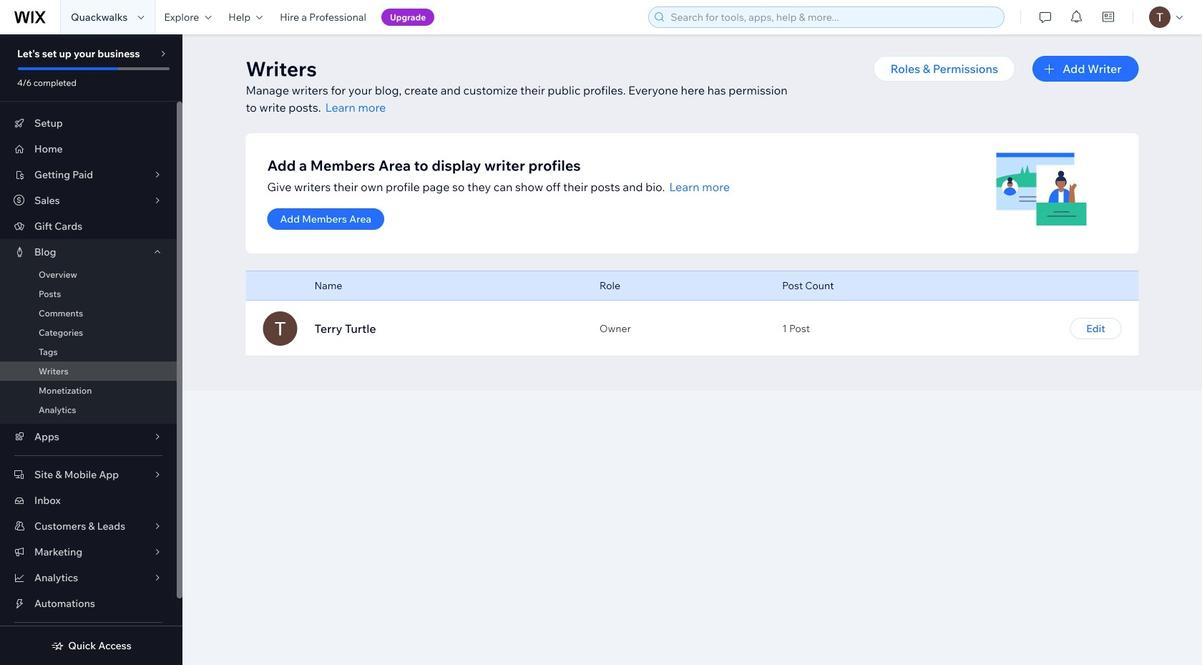 Task type: describe. For each thing, give the bounding box(es) containing it.
sidebar element
[[0, 34, 183, 665]]



Task type: locate. For each thing, give the bounding box(es) containing it.
Search for tools, apps, help & more... field
[[667, 7, 1000, 27]]



Task type: vqa. For each thing, say whether or not it's contained in the screenshot.
my site 1
no



